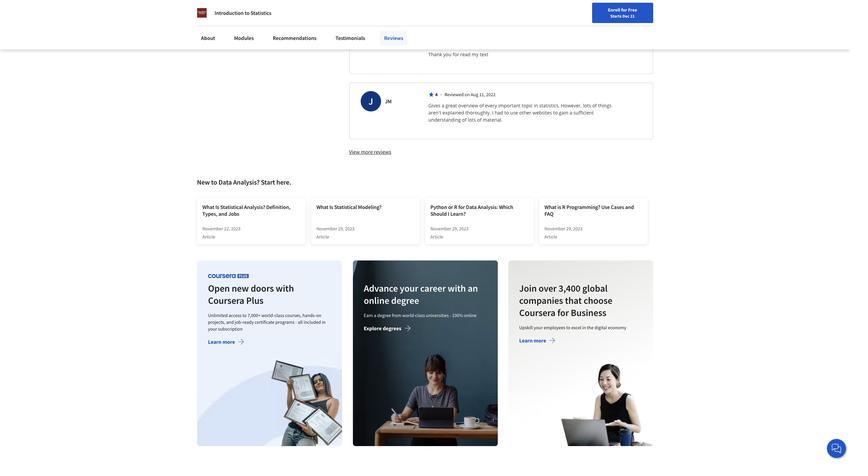 Task type: locate. For each thing, give the bounding box(es) containing it.
0 horizontal spatial with
[[276, 283, 294, 295]]

november 29, 2023 article for is
[[317, 226, 355, 240]]

coursera up unlimited
[[208, 295, 244, 307]]

lots up sufficient
[[583, 103, 591, 109]]

world- right from
[[402, 313, 415, 319]]

2 world- from the left
[[402, 313, 415, 319]]

advance
[[364, 283, 398, 295]]

learn more down subscription
[[208, 339, 235, 346]]

digital
[[595, 325, 607, 331]]

2 reviewed from the top
[[445, 92, 464, 98]]

analysis? right jobs
[[244, 204, 265, 211]]

1 horizontal spatial more
[[361, 149, 373, 156]]

with right doors
[[276, 283, 294, 295]]

0 horizontal spatial a
[[374, 313, 376, 319]]

data up jobs
[[219, 178, 232, 187]]

reviews
[[384, 35, 403, 41]]

reviewed up great
[[445, 92, 464, 98]]

open new doors with coursera plus
[[208, 283, 294, 307]]

1 horizontal spatial new
[[662, 21, 671, 27]]

2 horizontal spatial a
[[570, 110, 572, 116]]

1 horizontal spatial with
[[448, 283, 466, 295]]

0 vertical spatial online
[[364, 295, 389, 307]]

analysis? for definition,
[[244, 204, 265, 211]]

article for what is statistical modeling?
[[317, 234, 329, 240]]

0 horizontal spatial learn more
[[208, 339, 235, 346]]

on left aug
[[465, 92, 470, 98]]

1 horizontal spatial i
[[492, 110, 494, 116]]

1 horizontal spatial 29,
[[452, 226, 458, 232]]

class left universities
[[415, 313, 425, 319]]

1 vertical spatial reviewed
[[445, 92, 464, 98]]

universities
[[426, 313, 449, 319]]

1 horizontal spatial november 29, 2023 article
[[431, 226, 469, 240]]

what
[[202, 204, 214, 211], [317, 204, 328, 211], [545, 204, 557, 211]]

2023 right 6,
[[483, 21, 493, 27]]

data right learn?
[[466, 204, 477, 211]]

29, down programming?
[[566, 226, 572, 232]]

0 horizontal spatial -
[[295, 320, 297, 326]]

2023 down what is statistical modeling?
[[345, 226, 355, 232]]

0 horizontal spatial coursera
[[208, 295, 244, 307]]

0 horizontal spatial lots
[[468, 117, 476, 123]]

1 vertical spatial new
[[197, 178, 210, 187]]

the
[[587, 325, 594, 331]]

1 reviewed from the top
[[445, 21, 464, 27]]

1 horizontal spatial learn more
[[519, 338, 546, 345]]

november 29, 2023 article down what is statistical modeling?
[[317, 226, 355, 240]]

november 29, 2023 article
[[317, 226, 355, 240], [431, 226, 469, 240], [545, 226, 583, 240]]

2023 for what is statistical analysis? definition, types, and jobs
[[231, 226, 240, 232]]

1 with from the left
[[276, 283, 294, 295]]

coursera plus image
[[208, 274, 249, 279]]

and up subscription
[[226, 320, 234, 326]]

i inside gives a great overview of every important topic in statistics. however, lots of things aren't explained thoroughly. i had to use other websites to gain a sufficient understanding of lots of material.
[[492, 110, 494, 116]]

article inside november 22, 2023 article
[[202, 234, 215, 240]]

3 november from the left
[[431, 226, 451, 232]]

for right you
[[453, 51, 459, 58]]

what inside what is r programming? use cases and faq
[[545, 204, 557, 211]]

statistical
[[220, 204, 243, 211], [334, 204, 357, 211]]

learn more link down subscription
[[208, 339, 244, 347]]

view more reviews
[[349, 149, 391, 156]]

2 november 29, 2023 article from the left
[[431, 226, 469, 240]]

your inside the advance your career with an online degree
[[400, 283, 418, 295]]

modules
[[234, 35, 254, 41]]

r for programming?
[[562, 204, 566, 211]]

1 november 29, 2023 article from the left
[[317, 226, 355, 240]]

topic
[[522, 103, 533, 109]]

explore degrees link
[[364, 326, 411, 334]]

online right 100%
[[464, 313, 476, 319]]

0 horizontal spatial what
[[202, 204, 214, 211]]

0 horizontal spatial r
[[454, 204, 457, 211]]

november down should
[[431, 226, 451, 232]]

stars
[[200, 0, 210, 7]]

ready
[[243, 320, 254, 326]]

0 vertical spatial reviewed
[[445, 21, 464, 27]]

29, down what is statistical modeling?
[[338, 226, 344, 232]]

however,
[[561, 103, 582, 109]]

reviewed right 5 at the right
[[445, 21, 464, 27]]

6,
[[479, 21, 482, 27]]

of down 'explained'
[[462, 117, 467, 123]]

2 november from the left
[[317, 226, 337, 232]]

jobs
[[228, 211, 239, 218]]

an
[[468, 283, 478, 295]]

november down faq at top
[[545, 226, 565, 232]]

0 vertical spatial on
[[465, 21, 470, 27]]

my
[[472, 51, 479, 58]]

more inside the view more reviews link
[[361, 149, 373, 156]]

1 vertical spatial -
[[295, 320, 297, 326]]

29, down learn?
[[452, 226, 458, 232]]

to left statistics
[[245, 10, 250, 16]]

statistical up 22,
[[220, 204, 243, 211]]

class inside unlimited access to 7,000+ world-class courses, hands-on projects, and job-ready certificate programs - all included in your subscription
[[274, 313, 284, 319]]

a for earn a degree from world-class universities - 100% online
[[374, 313, 376, 319]]

of left things
[[592, 103, 597, 109]]

1 horizontal spatial a
[[442, 103, 444, 109]]

0 horizontal spatial statistical
[[220, 204, 243, 211]]

degree left from
[[377, 313, 391, 319]]

1 vertical spatial degree
[[377, 313, 391, 319]]

things
[[598, 103, 612, 109]]

analysis?
[[233, 178, 260, 187], [244, 204, 265, 211]]

0 horizontal spatial class
[[274, 313, 284, 319]]

on left apr
[[465, 21, 470, 27]]

more
[[361, 149, 373, 156], [534, 338, 546, 345], [222, 339, 235, 346]]

plus
[[246, 295, 263, 307]]

more right view
[[361, 149, 373, 156]]

world- for from
[[402, 313, 415, 319]]

2 vertical spatial on
[[316, 313, 321, 319]]

article for python or r for data analysis: which should i learn?
[[431, 234, 443, 240]]

new to data analysis? start here.
[[197, 178, 291, 187]]

2 horizontal spatial 29,
[[566, 226, 572, 232]]

and right cases
[[625, 204, 634, 211]]

what for what is r programming? use cases and faq
[[545, 204, 557, 211]]

new
[[232, 283, 249, 295]]

what for what is statistical analysis? definition, types, and jobs
[[202, 204, 214, 211]]

22,
[[224, 226, 230, 232]]

statistical for modeling?
[[334, 204, 357, 211]]

2 horizontal spatial november 29, 2023 article
[[545, 226, 583, 240]]

a down however,
[[570, 110, 572, 116]]

- left 100%
[[450, 313, 451, 319]]

3 29, from the left
[[566, 226, 572, 232]]

1 horizontal spatial in
[[534, 103, 538, 109]]

r right is
[[562, 204, 566, 211]]

certificate
[[255, 320, 274, 326]]

1 horizontal spatial -
[[450, 313, 451, 319]]

r inside what is r programming? use cases and faq
[[562, 204, 566, 211]]

introduction
[[215, 10, 244, 16]]

that
[[565, 295, 582, 307]]

find your new career
[[642, 21, 685, 27]]

0 horizontal spatial more
[[222, 339, 235, 346]]

0 horizontal spatial 29,
[[338, 226, 344, 232]]

with left an
[[448, 283, 466, 295]]

world-
[[261, 313, 274, 319], [402, 313, 415, 319]]

your
[[652, 21, 661, 27], [400, 283, 418, 295], [534, 325, 543, 331], [208, 327, 217, 333]]

a right earn
[[374, 313, 376, 319]]

2 article from the left
[[317, 234, 329, 240]]

learn more
[[519, 338, 546, 345], [208, 339, 235, 346]]

0 vertical spatial a
[[442, 103, 444, 109]]

in right topic
[[534, 103, 538, 109]]

what for what is statistical modeling?
[[317, 204, 328, 211]]

1 world- from the left
[[261, 313, 274, 319]]

november inside november 22, 2023 article
[[202, 226, 223, 232]]

with for career
[[448, 283, 466, 295]]

you
[[443, 51, 452, 58]]

0 horizontal spatial new
[[197, 178, 210, 187]]

november 29, 2023 article down learn?
[[431, 226, 469, 240]]

1 vertical spatial online
[[464, 313, 476, 319]]

learn down upskill
[[519, 338, 533, 345]]

2 horizontal spatial what
[[545, 204, 557, 211]]

with inside the open new doors with coursera plus
[[276, 283, 294, 295]]

learn more down upskill
[[519, 338, 546, 345]]

2 statistical from the left
[[334, 204, 357, 211]]

r
[[454, 204, 457, 211], [562, 204, 566, 211]]

2
[[197, 0, 200, 7]]

november 29, 2023 article down faq at top
[[545, 226, 583, 240]]

i inside the python or r for data analysis: which should i learn?
[[448, 211, 449, 218]]

had
[[495, 110, 503, 116]]

and left jobs
[[218, 211, 227, 218]]

None search field
[[97, 18, 260, 31]]

0 vertical spatial degree
[[391, 295, 419, 307]]

reviewed for j
[[445, 92, 464, 98]]

3 article from the left
[[431, 234, 443, 240]]

november for python or r for data analysis: which should i learn?
[[431, 226, 451, 232]]

1 vertical spatial a
[[570, 110, 572, 116]]

class up programs
[[274, 313, 284, 319]]

to left gain
[[553, 110, 558, 116]]

your inside find your new career 'link'
[[652, 21, 661, 27]]

analysis? left start
[[233, 178, 260, 187]]

learn more for left learn more link
[[208, 339, 235, 346]]

new left career
[[662, 21, 671, 27]]

november left 22,
[[202, 226, 223, 232]]

1
[[197, 11, 200, 17]]

article for what is statistical analysis? definition, types, and jobs
[[202, 234, 215, 240]]

world- up the certificate at the left
[[261, 313, 274, 319]]

2023 inside november 22, 2023 article
[[231, 226, 240, 232]]

and
[[625, 204, 634, 211], [218, 211, 227, 218], [226, 320, 234, 326]]

0 horizontal spatial world-
[[261, 313, 274, 319]]

1 29, from the left
[[338, 226, 344, 232]]

online up earn
[[364, 295, 389, 307]]

stanford university image
[[197, 8, 207, 18]]

1 vertical spatial on
[[465, 92, 470, 98]]

1 horizontal spatial r
[[562, 204, 566, 211]]

your left career
[[400, 283, 418, 295]]

1 vertical spatial lots
[[468, 117, 476, 123]]

1 star
[[197, 11, 208, 17]]

programming?
[[567, 204, 600, 211]]

and inside what is r programming? use cases and faq
[[625, 204, 634, 211]]

r for for
[[454, 204, 457, 211]]

learn for the rightmost learn more link
[[519, 338, 533, 345]]

0 vertical spatial analysis?
[[233, 178, 260, 187]]

2023 down what is r programming? use cases and faq
[[573, 226, 583, 232]]

career
[[420, 283, 446, 295]]

november down what is statistical modeling?
[[317, 226, 337, 232]]

your inside unlimited access to 7,000+ world-class courses, hands-on projects, and job-ready certificate programs - all included in your subscription
[[208, 327, 217, 333]]

2022
[[486, 92, 496, 98]]

start
[[261, 178, 275, 187]]

-
[[450, 313, 451, 319], [295, 320, 297, 326]]

testimonials link
[[332, 31, 369, 45]]

article for what is r programming? use cases and faq
[[545, 234, 557, 240]]

modules link
[[230, 31, 258, 45]]

view
[[349, 149, 360, 156]]

in right included
[[322, 320, 326, 326]]

statistical left "modeling?"
[[334, 204, 357, 211]]

with
[[276, 283, 294, 295], [448, 283, 466, 295]]

1 statistical from the left
[[220, 204, 243, 211]]

2 class from the left
[[415, 313, 425, 319]]

gives a great overview of every important topic in statistics. however, lots of things aren't explained thoroughly. i had to use other websites to gain a sufficient understanding of lots of material.
[[429, 103, 613, 123]]

0 horizontal spatial i
[[448, 211, 449, 218]]

4 november from the left
[[545, 226, 565, 232]]

1 vertical spatial data
[[466, 204, 477, 211]]

1 vertical spatial i
[[448, 211, 449, 218]]

0 vertical spatial new
[[662, 21, 671, 27]]

analysis? for start
[[233, 178, 260, 187]]

1 horizontal spatial learn
[[519, 338, 533, 345]]

chat with us image
[[831, 444, 842, 455]]

great
[[446, 103, 457, 109]]

0 horizontal spatial online
[[364, 295, 389, 307]]

1 horizontal spatial online
[[464, 313, 476, 319]]

in inside unlimited access to 7,000+ world-class courses, hands-on projects, and job-ready certificate programs - all included in your subscription
[[322, 320, 326, 326]]

november 29, 2023 article for is
[[545, 226, 583, 240]]

on for j
[[465, 92, 470, 98]]

online
[[364, 295, 389, 307], [464, 313, 476, 319]]

1 horizontal spatial world-
[[402, 313, 415, 319]]

1 class from the left
[[274, 313, 284, 319]]

1 article from the left
[[202, 234, 215, 240]]

1 horizontal spatial lots
[[583, 103, 591, 109]]

gain
[[559, 110, 568, 116]]

article
[[202, 234, 215, 240], [317, 234, 329, 240], [431, 234, 443, 240], [545, 234, 557, 240]]

1 horizontal spatial data
[[466, 204, 477, 211]]

- left all
[[295, 320, 297, 326]]

29, for is
[[566, 226, 572, 232]]

websites
[[533, 110, 552, 116]]

i left had
[[492, 110, 494, 116]]

1 horizontal spatial what
[[317, 204, 328, 211]]

1 horizontal spatial class
[[415, 313, 425, 319]]

for up dec
[[621, 7, 627, 13]]

i
[[492, 110, 494, 116], [448, 211, 449, 218]]

november 29, 2023 article for or
[[431, 226, 469, 240]]

1 horizontal spatial coursera
[[519, 307, 556, 320]]

2 with from the left
[[448, 283, 466, 295]]

to up ready
[[242, 313, 246, 319]]

coursera
[[208, 295, 244, 307], [519, 307, 556, 320]]

- inside unlimited access to 7,000+ world-class courses, hands-on projects, and job-ready certificate programs - all included in your subscription
[[295, 320, 297, 326]]

view more reviews link
[[349, 148, 391, 156]]

1 november from the left
[[202, 226, 223, 232]]

access
[[229, 313, 241, 319]]

and inside what is statistical analysis? definition, types, and jobs
[[218, 211, 227, 218]]

data
[[219, 178, 232, 187], [466, 204, 477, 211]]

other
[[519, 110, 532, 116]]

for up 'employees'
[[557, 307, 569, 320]]

1 what from the left
[[202, 204, 214, 211]]

is inside what is statistical analysis? definition, types, and jobs
[[215, 204, 219, 211]]

0 horizontal spatial in
[[322, 320, 326, 326]]

use
[[510, 110, 518, 116]]

analysis? inside what is statistical analysis? definition, types, and jobs
[[244, 204, 265, 211]]

statistics
[[251, 10, 271, 16]]

gives
[[429, 103, 441, 109]]

r right or
[[454, 204, 457, 211]]

1 horizontal spatial statistical
[[334, 204, 357, 211]]

in left the
[[582, 325, 586, 331]]

explore degrees
[[364, 326, 401, 332]]

more down 'employees'
[[534, 338, 546, 345]]

3 what from the left
[[545, 204, 557, 211]]

world- inside unlimited access to 7,000+ world-class courses, hands-on projects, and job-ready certificate programs - all included in your subscription
[[261, 313, 274, 319]]

lots down thoroughly.
[[468, 117, 476, 123]]

more down subscription
[[222, 339, 235, 346]]

1 horizontal spatial is
[[329, 204, 333, 211]]

and inside unlimited access to 7,000+ world-class courses, hands-on projects, and job-ready certificate programs - all included in your subscription
[[226, 320, 234, 326]]

enroll
[[608, 7, 620, 13]]

0 vertical spatial i
[[492, 110, 494, 116]]

world- for 7,000+
[[261, 313, 274, 319]]

your down projects,
[[208, 327, 217, 333]]

class for universities
[[415, 313, 425, 319]]

new inside 'link'
[[662, 21, 671, 27]]

2 vertical spatial a
[[374, 313, 376, 319]]

2023 right 22,
[[231, 226, 240, 232]]

what is statistical modeling?
[[317, 204, 382, 211]]

2 r from the left
[[562, 204, 566, 211]]

0 horizontal spatial november 29, 2023 article
[[317, 226, 355, 240]]

here.
[[276, 178, 291, 187]]

statistical inside what is statistical analysis? definition, types, and jobs
[[220, 204, 243, 211]]

unlimited
[[208, 313, 228, 319]]

0 horizontal spatial learn
[[208, 339, 221, 346]]

your right find
[[652, 21, 661, 27]]

coursera inside the open new doors with coursera plus
[[208, 295, 244, 307]]

i left learn?
[[448, 211, 449, 218]]

degree up from
[[391, 295, 419, 307]]

with inside the advance your career with an online degree
[[448, 283, 466, 295]]

0 horizontal spatial is
[[215, 204, 219, 211]]

0 vertical spatial data
[[219, 178, 232, 187]]

on up included
[[316, 313, 321, 319]]

learn down projects,
[[208, 339, 221, 346]]

learn
[[519, 338, 533, 345], [208, 339, 221, 346]]

2 what from the left
[[317, 204, 328, 211]]

2023 down learn?
[[459, 226, 469, 232]]

2 29, from the left
[[452, 226, 458, 232]]

2 is from the left
[[329, 204, 333, 211]]

your for upskill
[[534, 325, 543, 331]]

new up types,
[[197, 178, 210, 187]]

29, for or
[[452, 226, 458, 232]]

4 article from the left
[[545, 234, 557, 240]]

choose
[[584, 295, 613, 307]]

for right or
[[459, 204, 465, 211]]

on for m
[[465, 21, 470, 27]]

1 is from the left
[[215, 204, 219, 211]]

your right upskill
[[534, 325, 543, 331]]

what inside what is statistical analysis? definition, types, and jobs
[[202, 204, 214, 211]]

r inside the python or r for data analysis: which should i learn?
[[454, 204, 457, 211]]

over
[[539, 283, 557, 295]]

advance your career with an online degree
[[364, 283, 478, 307]]

apr
[[471, 21, 478, 27]]

1 r from the left
[[454, 204, 457, 211]]

2023
[[483, 21, 493, 27], [231, 226, 240, 232], [345, 226, 355, 232], [459, 226, 469, 232], [573, 226, 583, 232]]

learn more link down upskill
[[519, 338, 556, 346]]

a left great
[[442, 103, 444, 109]]

coursera up upskill
[[519, 307, 556, 320]]

learn more for the rightmost learn more link
[[519, 338, 546, 345]]

1 vertical spatial analysis?
[[244, 204, 265, 211]]

100%
[[452, 313, 463, 319]]

3 november 29, 2023 article from the left
[[545, 226, 583, 240]]

testimonials
[[336, 35, 365, 41]]

learn for left learn more link
[[208, 339, 221, 346]]

unlimited access to 7,000+ world-class courses, hands-on projects, and job-ready certificate programs - all included in your subscription
[[208, 313, 326, 333]]



Task type: vqa. For each thing, say whether or not it's contained in the screenshot.


Task type: describe. For each thing, give the bounding box(es) containing it.
of up thoroughly.
[[479, 103, 484, 109]]

online inside the advance your career with an online degree
[[364, 295, 389, 307]]

hands-
[[302, 313, 316, 319]]

what is r programming? use cases and faq
[[545, 204, 634, 218]]

free
[[628, 7, 637, 13]]

to left the use
[[505, 110, 509, 116]]

your for find
[[652, 21, 661, 27]]

2023 for python or r for data analysis: which should i learn?
[[459, 226, 469, 232]]

statistical for analysis?
[[220, 204, 243, 211]]

for inside the "enroll for free starts dec 21"
[[621, 7, 627, 13]]

aren't
[[429, 110, 441, 116]]

coursera inside "join over 3,400 global companies that choose coursera for business"
[[519, 307, 556, 320]]

every
[[485, 103, 497, 109]]

cases
[[611, 204, 624, 211]]

use
[[601, 204, 610, 211]]

data inside the python or r for data analysis: which should i learn?
[[466, 204, 477, 211]]

sufficient
[[574, 110, 594, 116]]

november for what is statistical analysis? definition, types, and jobs
[[202, 226, 223, 232]]

1 horizontal spatial learn more link
[[519, 338, 556, 346]]

0 vertical spatial lots
[[583, 103, 591, 109]]

reviews
[[374, 149, 391, 156]]

5
[[435, 21, 438, 27]]

star
[[200, 11, 208, 17]]

aug
[[471, 92, 478, 98]]

earn
[[364, 313, 373, 319]]

statistics.
[[539, 103, 560, 109]]

2 horizontal spatial more
[[534, 338, 546, 345]]

29, for is
[[338, 226, 344, 232]]

of down thoroughly.
[[477, 117, 482, 123]]

understanding
[[429, 117, 461, 123]]

text
[[480, 51, 488, 58]]

to up types,
[[211, 178, 217, 187]]

faq
[[545, 211, 554, 218]]

economy
[[608, 325, 626, 331]]

programs
[[275, 320, 294, 326]]

to inside unlimited access to 7,000+ world-class courses, hands-on projects, and job-ready certificate programs - all included in your subscription
[[242, 313, 246, 319]]

starts
[[611, 13, 622, 19]]

excel
[[571, 325, 581, 331]]

should
[[431, 211, 447, 218]]

reviewed on apr 6, 2023
[[445, 21, 493, 27]]

companies
[[519, 295, 563, 307]]

with for doors
[[276, 283, 294, 295]]

11,
[[479, 92, 485, 98]]

overview
[[458, 103, 478, 109]]

reviewed for m
[[445, 21, 464, 27]]

0 horizontal spatial data
[[219, 178, 232, 187]]

learn?
[[450, 211, 466, 218]]

definition,
[[266, 204, 291, 211]]

is for what is statistical modeling?
[[329, 204, 333, 211]]

and for cases
[[625, 204, 634, 211]]

21
[[630, 13, 635, 19]]

courses,
[[285, 313, 301, 319]]

join over 3,400 global companies that choose coursera for business
[[519, 283, 613, 320]]

thank you for read my text
[[429, 51, 488, 58]]

2 horizontal spatial in
[[582, 325, 586, 331]]

global
[[582, 283, 608, 295]]

introduction to statistics
[[215, 10, 271, 16]]

0 vertical spatial -
[[450, 313, 451, 319]]

2 stars
[[197, 0, 210, 7]]

2023 for what is r programming? use cases and faq
[[573, 226, 583, 232]]

on inside unlimited access to 7,000+ world-class courses, hands-on projects, and job-ready certificate programs - all included in your subscription
[[316, 313, 321, 319]]

earn a degree from world-class universities - 100% online
[[364, 313, 476, 319]]

subscription
[[218, 327, 243, 333]]

recommendations
[[273, 35, 317, 41]]

employees
[[544, 325, 565, 331]]

your for advance
[[400, 283, 418, 295]]

python
[[431, 204, 447, 211]]

find your new career link
[[639, 20, 688, 29]]

degree inside the advance your career with an online degree
[[391, 295, 419, 307]]

modeling?
[[358, 204, 382, 211]]

thank
[[429, 51, 442, 58]]

in inside gives a great overview of every important topic in statistics. however, lots of things aren't explained thoroughly. i had to use other websites to gain a sufficient understanding of lots of material.
[[534, 103, 538, 109]]

7,000+
[[247, 313, 260, 319]]

analysis:
[[478, 204, 498, 211]]

what is statistical analysis? definition, types, and jobs
[[202, 204, 291, 218]]

join
[[519, 283, 537, 295]]

which
[[499, 204, 513, 211]]

class for courses,
[[274, 313, 284, 319]]

is for what is statistical analysis? definition, types, and jobs
[[215, 204, 219, 211]]

types,
[[202, 211, 217, 218]]

to left excel
[[566, 325, 570, 331]]

jm
[[385, 98, 392, 105]]

upskill your employees to excel in the digital economy
[[519, 325, 626, 331]]

or
[[448, 204, 453, 211]]

and for types,
[[218, 211, 227, 218]]

upskill
[[519, 325, 533, 331]]

career
[[672, 21, 685, 27]]

about link
[[197, 31, 219, 45]]

2023 for what is statistical modeling?
[[345, 226, 355, 232]]

mp
[[385, 27, 392, 34]]

included
[[304, 320, 321, 326]]

thoroughly.
[[466, 110, 491, 116]]

for inside the python or r for data analysis: which should i learn?
[[459, 204, 465, 211]]

november for what is statistical modeling?
[[317, 226, 337, 232]]

about
[[201, 35, 215, 41]]

for inside "join over 3,400 global companies that choose coursera for business"
[[557, 307, 569, 320]]

explore
[[364, 326, 381, 332]]

j
[[368, 95, 373, 108]]

4
[[435, 92, 438, 98]]

november for what is r programming? use cases and faq
[[545, 226, 565, 232]]

python or r for data analysis: which should i learn?
[[431, 204, 513, 218]]

job-
[[235, 320, 243, 326]]

a for gives a great overview of every important topic in statistics. however, lots of things aren't explained thoroughly. i had to use other websites to gain a sufficient understanding of lots of material.
[[442, 103, 444, 109]]

0 horizontal spatial learn more link
[[208, 339, 244, 347]]

3,400
[[559, 283, 581, 295]]

read
[[460, 51, 471, 58]]

degrees
[[383, 326, 401, 332]]



